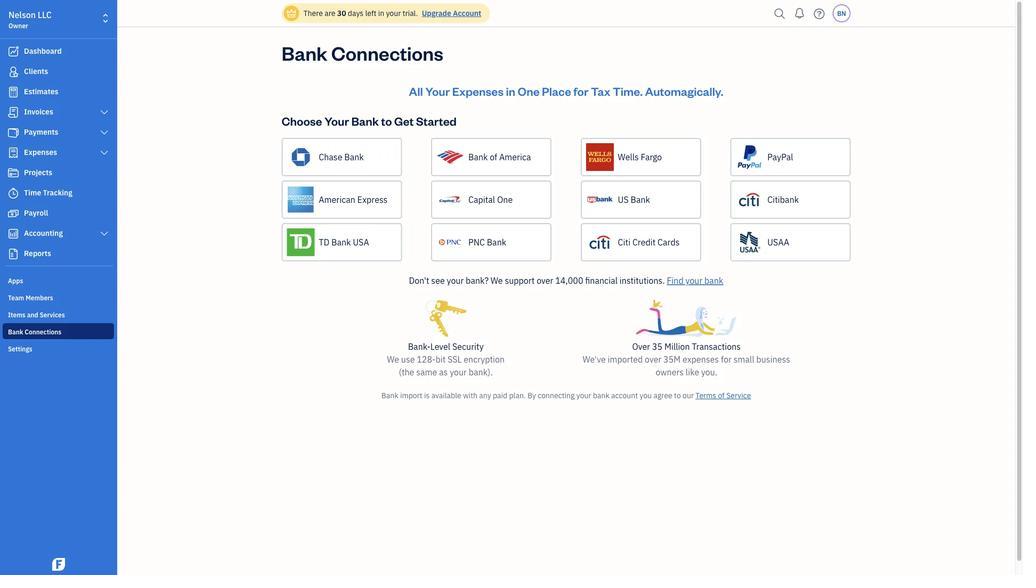 Task type: locate. For each thing, give the bounding box(es) containing it.
your right see
[[447, 275, 464, 287]]

1 horizontal spatial bank connections
[[282, 40, 444, 65]]

left
[[365, 8, 377, 18]]

1 vertical spatial in
[[506, 83, 516, 99]]

imported
[[608, 354, 643, 365]]

30
[[337, 8, 346, 18]]

1 vertical spatial bank connections
[[8, 328, 61, 336]]

0 vertical spatial we
[[491, 275, 503, 287]]

for left tax
[[574, 83, 589, 99]]

chevron large down image for expenses
[[99, 149, 109, 157]]

there are 30 days left in your trial. upgrade account
[[304, 8, 482, 18]]

use
[[401, 354, 415, 365]]

time tracking
[[24, 188, 72, 198]]

owners
[[656, 367, 684, 378]]

1 vertical spatial chevron large down image
[[99, 149, 109, 157]]

0 horizontal spatial of
[[490, 152, 498, 163]]

money image
[[7, 208, 20, 219]]

1 vertical spatial we
[[387, 354, 399, 365]]

chevron large down image
[[99, 108, 109, 117], [99, 149, 109, 157], [99, 230, 109, 238]]

of right terms
[[718, 391, 725, 401]]

chevron large down image up chevron large down icon
[[99, 108, 109, 117]]

chart image
[[7, 229, 20, 239]]

support
[[505, 275, 535, 287]]

0 vertical spatial one
[[518, 83, 540, 99]]

bank right pnc
[[487, 237, 507, 248]]

import
[[400, 391, 423, 401]]

1 vertical spatial one
[[497, 194, 513, 206]]

1 horizontal spatial connections
[[331, 40, 444, 65]]

1 vertical spatial over
[[645, 354, 662, 365]]

1 horizontal spatial to
[[674, 391, 681, 401]]

and
[[27, 311, 38, 319]]

2 vertical spatial chevron large down image
[[99, 230, 109, 238]]

0 vertical spatial chevron large down image
[[99, 108, 109, 117]]

your right "all"
[[426, 83, 450, 99]]

crown image
[[286, 8, 297, 19]]

connecting
[[538, 391, 575, 401]]

days
[[348, 8, 364, 18]]

for
[[574, 83, 589, 99], [721, 354, 732, 365]]

estimates link
[[3, 83, 114, 102]]

you
[[640, 391, 652, 401]]

paid
[[493, 391, 508, 401]]

your right choose
[[325, 113, 349, 128]]

0 vertical spatial bank connections
[[282, 40, 444, 65]]

settings
[[8, 345, 32, 353]]

0 vertical spatial of
[[490, 152, 498, 163]]

estimate image
[[7, 87, 20, 98]]

chevron large down image inside invoices link
[[99, 108, 109, 117]]

place
[[542, 83, 572, 99]]

over for 35m
[[645, 354, 662, 365]]

payroll link
[[3, 204, 114, 223]]

0 vertical spatial to
[[381, 113, 392, 128]]

2 chevron large down image from the top
[[99, 149, 109, 157]]

with
[[463, 391, 478, 401]]

see
[[432, 275, 445, 287]]

35
[[653, 341, 663, 353]]

is
[[424, 391, 430, 401]]

capital
[[469, 194, 495, 206]]

1 vertical spatial connections
[[25, 328, 61, 336]]

usaa
[[768, 237, 790, 248]]

your
[[386, 8, 401, 18], [447, 275, 464, 287], [686, 275, 703, 287], [450, 367, 467, 378], [577, 391, 592, 401]]

go to help image
[[811, 6, 828, 22]]

bank left import
[[382, 391, 399, 401]]

pnc bank
[[469, 237, 507, 248]]

1 horizontal spatial your
[[426, 83, 450, 99]]

connections down "items and services"
[[25, 328, 61, 336]]

0 horizontal spatial we
[[387, 354, 399, 365]]

0 horizontal spatial connections
[[25, 328, 61, 336]]

dashboard image
[[7, 46, 20, 57]]

dashboard
[[24, 46, 62, 56]]

bank right find
[[705, 275, 724, 287]]

over left 14,000
[[537, 275, 554, 287]]

by
[[528, 391, 536, 401]]

terms of service link
[[696, 391, 751, 401]]

1 horizontal spatial in
[[506, 83, 516, 99]]

team
[[8, 294, 24, 302]]

chevron large down image for accounting
[[99, 230, 109, 238]]

one left place
[[518, 83, 540, 99]]

0 vertical spatial over
[[537, 275, 554, 287]]

we've
[[583, 354, 606, 365]]

chase
[[319, 152, 343, 163]]

1 chevron large down image from the top
[[99, 108, 109, 117]]

over down 35
[[645, 354, 662, 365]]

one
[[518, 83, 540, 99], [497, 194, 513, 206]]

1 horizontal spatial over
[[645, 354, 662, 365]]

your
[[426, 83, 450, 99], [325, 113, 349, 128]]

1 vertical spatial to
[[674, 391, 681, 401]]

0 vertical spatial expenses
[[452, 83, 504, 99]]

bank left the account
[[593, 391, 610, 401]]

small
[[734, 354, 755, 365]]

your right 'connecting'
[[577, 391, 592, 401]]

payroll
[[24, 208, 48, 218]]

one right capital
[[497, 194, 513, 206]]

bank
[[705, 275, 724, 287], [593, 391, 610, 401]]

items and services link
[[3, 307, 114, 323]]

american express
[[319, 194, 388, 206]]

1 vertical spatial expenses
[[24, 147, 57, 157]]

of left america
[[490, 152, 498, 163]]

wells fargo
[[618, 152, 662, 163]]

we right "bank?"
[[491, 275, 503, 287]]

expenses up started
[[452, 83, 504, 99]]

1 vertical spatial your
[[325, 113, 349, 128]]

all
[[409, 83, 423, 99]]

citibank
[[768, 194, 799, 206]]

3 chevron large down image from the top
[[99, 230, 109, 238]]

freshbooks image
[[50, 559, 67, 572]]

35m
[[664, 354, 681, 365]]

notifications image
[[791, 3, 809, 24]]

1 horizontal spatial of
[[718, 391, 725, 401]]

0 horizontal spatial your
[[325, 113, 349, 128]]

0 vertical spatial bank
[[705, 275, 724, 287]]

expense image
[[7, 148, 20, 158]]

available
[[432, 391, 462, 401]]

account
[[612, 391, 638, 401]]

to left get
[[381, 113, 392, 128]]

your down ssl
[[450, 367, 467, 378]]

connections down there are 30 days left in your trial. upgrade account
[[331, 40, 444, 65]]

projects
[[24, 168, 52, 178]]

payments link
[[3, 123, 114, 142]]

for down 'transactions'
[[721, 354, 732, 365]]

all your expenses in one place for tax time. automagically.
[[409, 83, 724, 99]]

0 horizontal spatial bank connections
[[8, 328, 61, 336]]

find your bank link
[[667, 275, 724, 287]]

td bank usa
[[319, 237, 369, 248]]

0 vertical spatial in
[[378, 8, 384, 18]]

bank down items
[[8, 328, 23, 336]]

we inside bank-level security we use 128-bit ssl encryption (the same as your bank).
[[387, 354, 399, 365]]

in
[[378, 8, 384, 18], [506, 83, 516, 99]]

you.
[[702, 367, 718, 378]]

owner
[[9, 21, 28, 30]]

we left use
[[387, 354, 399, 365]]

american
[[319, 194, 356, 206]]

14,000
[[556, 275, 584, 287]]

0 horizontal spatial to
[[381, 113, 392, 128]]

bank connections down days
[[282, 40, 444, 65]]

over
[[537, 275, 554, 287], [645, 354, 662, 365]]

in left place
[[506, 83, 516, 99]]

expenses link
[[3, 143, 114, 163]]

bank right td
[[332, 237, 351, 248]]

chevron large down image down payroll link
[[99, 230, 109, 238]]

bank import is available with any paid plan. by connecting your bank account you agree to our terms of service
[[382, 391, 751, 401]]

project image
[[7, 168, 20, 179]]

chevron large down image down chevron large down icon
[[99, 149, 109, 157]]

trial.
[[403, 8, 418, 18]]

us
[[618, 194, 629, 206]]

0 vertical spatial your
[[426, 83, 450, 99]]

chevron large down image inside expenses link
[[99, 149, 109, 157]]

service
[[727, 391, 751, 401]]

over inside over 35 million transactions we've imported over 35m expenses for small business owners like you.
[[645, 354, 662, 365]]

tax
[[591, 83, 611, 99]]

expenses
[[452, 83, 504, 99], [24, 147, 57, 157]]

upgrade account link
[[420, 8, 482, 18]]

apps
[[8, 277, 23, 285]]

cards
[[658, 237, 680, 248]]

1 vertical spatial of
[[718, 391, 725, 401]]

members
[[26, 294, 53, 302]]

bank down there
[[282, 40, 328, 65]]

expenses down payments
[[24, 147, 57, 157]]

bank connections down "items and services"
[[8, 328, 61, 336]]

team members
[[8, 294, 53, 302]]

0 horizontal spatial expenses
[[24, 147, 57, 157]]

1 horizontal spatial for
[[721, 354, 732, 365]]

bank right us
[[631, 194, 650, 206]]

0 vertical spatial for
[[574, 83, 589, 99]]

to left our
[[674, 391, 681, 401]]

1 vertical spatial for
[[721, 354, 732, 365]]

america
[[500, 152, 531, 163]]

0 horizontal spatial over
[[537, 275, 554, 287]]

in right left on the left top of page
[[378, 8, 384, 18]]

1 vertical spatial bank
[[593, 391, 610, 401]]

upgrade
[[422, 8, 451, 18]]

0 horizontal spatial bank
[[593, 391, 610, 401]]



Task type: vqa. For each thing, say whether or not it's contained in the screenshot.
the Chart
no



Task type: describe. For each thing, give the bounding box(es) containing it.
estimates
[[24, 87, 58, 96]]

nelson
[[9, 9, 36, 21]]

paypal
[[768, 152, 794, 163]]

us bank
[[618, 194, 650, 206]]

express
[[358, 194, 388, 206]]

1 horizontal spatial we
[[491, 275, 503, 287]]

payment image
[[7, 127, 20, 138]]

bn
[[838, 9, 847, 18]]

llc
[[38, 9, 52, 21]]

chevron large down image
[[99, 128, 109, 137]]

reports link
[[3, 245, 114, 264]]

get
[[394, 113, 414, 128]]

bank).
[[469, 367, 493, 378]]

accounting link
[[3, 224, 114, 244]]

services
[[40, 311, 65, 319]]

your left trial. at the left top
[[386, 8, 401, 18]]

encryption
[[464, 354, 505, 365]]

chase bank
[[319, 152, 364, 163]]

expenses inside main element
[[24, 147, 57, 157]]

plan.
[[509, 391, 526, 401]]

report image
[[7, 249, 20, 260]]

reports
[[24, 249, 51, 259]]

find
[[667, 275, 684, 287]]

automagically.
[[645, 83, 724, 99]]

fargo
[[641, 152, 662, 163]]

there
[[304, 8, 323, 18]]

account
[[453, 8, 482, 18]]

clients
[[24, 66, 48, 76]]

started
[[416, 113, 457, 128]]

team members link
[[3, 289, 114, 305]]

bank of america
[[469, 152, 531, 163]]

your right find
[[686, 275, 703, 287]]

bank right the chase
[[345, 152, 364, 163]]

bank?
[[466, 275, 489, 287]]

your for choose
[[325, 113, 349, 128]]

institutions.
[[620, 275, 665, 287]]

timer image
[[7, 188, 20, 199]]

main element
[[0, 0, 144, 576]]

over 35 million transactions we've imported over 35m expenses for small business owners like you.
[[583, 341, 791, 378]]

0 horizontal spatial one
[[497, 194, 513, 206]]

1 horizontal spatial bank
[[705, 275, 724, 287]]

our
[[683, 391, 694, 401]]

time
[[24, 188, 41, 198]]

128-
[[417, 354, 436, 365]]

td
[[319, 237, 330, 248]]

bank-level security we use 128-bit ssl encryption (the same as your bank).
[[387, 341, 505, 378]]

pnc
[[469, 237, 485, 248]]

0 vertical spatial connections
[[331, 40, 444, 65]]

security
[[453, 341, 484, 353]]

payments
[[24, 127, 58, 137]]

bank connections link
[[3, 324, 114, 340]]

terms
[[696, 391, 717, 401]]

as
[[439, 367, 448, 378]]

level
[[431, 341, 451, 353]]

citi
[[618, 237, 631, 248]]

bank inside main element
[[8, 328, 23, 336]]

choose
[[282, 113, 322, 128]]

for inside over 35 million transactions we've imported over 35m expenses for small business owners like you.
[[721, 354, 732, 365]]

business
[[757, 354, 791, 365]]

connections inside main element
[[25, 328, 61, 336]]

your inside bank-level security we use 128-bit ssl encryption (the same as your bank).
[[450, 367, 467, 378]]

credit
[[633, 237, 656, 248]]

nelson llc owner
[[9, 9, 52, 30]]

bank connections inside "bank connections" link
[[8, 328, 61, 336]]

chevron large down image for invoices
[[99, 108, 109, 117]]

usa
[[353, 237, 369, 248]]

bank left get
[[352, 113, 379, 128]]

like
[[686, 367, 700, 378]]

over
[[633, 341, 651, 353]]

apps link
[[3, 272, 114, 288]]

expenses
[[683, 354, 719, 365]]

are
[[325, 8, 336, 18]]

client image
[[7, 67, 20, 77]]

(the
[[399, 367, 414, 378]]

1 horizontal spatial one
[[518, 83, 540, 99]]

accounting
[[24, 228, 63, 238]]

bit
[[436, 354, 446, 365]]

any
[[479, 391, 491, 401]]

wells
[[618, 152, 639, 163]]

0 horizontal spatial for
[[574, 83, 589, 99]]

clients link
[[3, 62, 114, 82]]

same
[[416, 367, 437, 378]]

bank left america
[[469, 152, 488, 163]]

search image
[[772, 6, 789, 22]]

transactions
[[692, 341, 741, 353]]

ssl
[[448, 354, 462, 365]]

0 horizontal spatial in
[[378, 8, 384, 18]]

your for all
[[426, 83, 450, 99]]

time tracking link
[[3, 184, 114, 203]]

over for 14,000
[[537, 275, 554, 287]]

items
[[8, 311, 26, 319]]

invoice image
[[7, 107, 20, 118]]

citi credit cards
[[618, 237, 680, 248]]

1 horizontal spatial expenses
[[452, 83, 504, 99]]

financial
[[586, 275, 618, 287]]

projects link
[[3, 164, 114, 183]]

million
[[665, 341, 690, 353]]

dashboard link
[[3, 42, 114, 61]]



